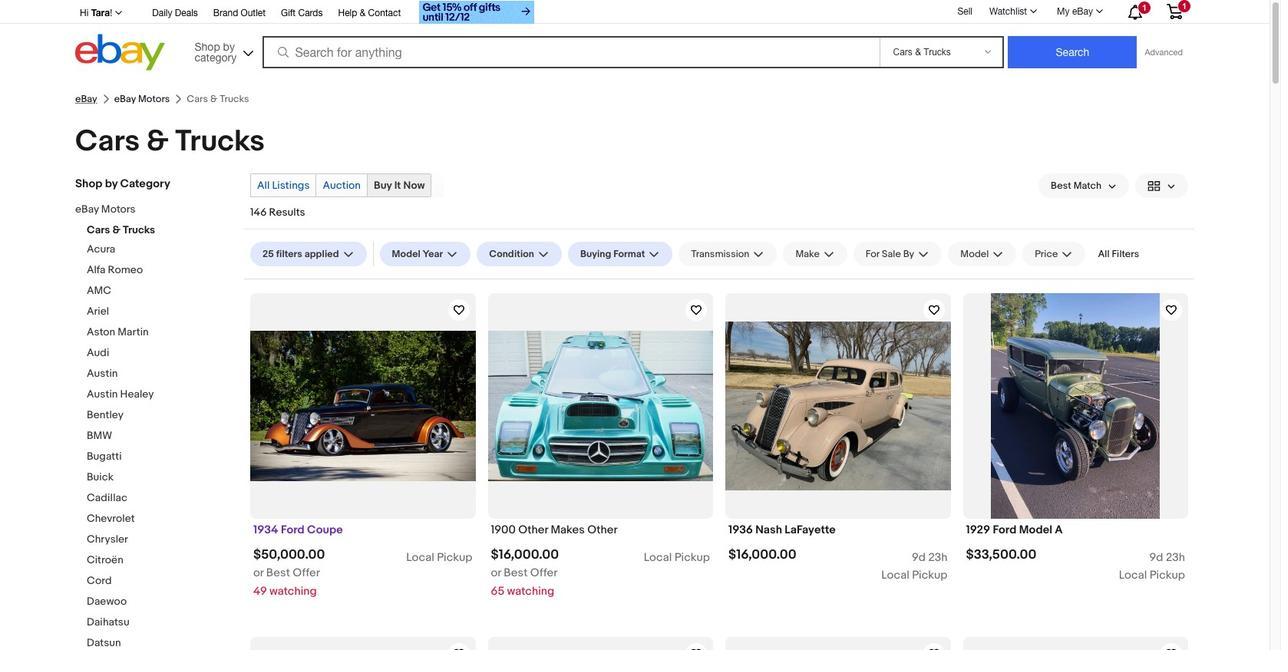 Task type: vqa. For each thing, say whether or not it's contained in the screenshot.
Sell link
yes



Task type: locate. For each thing, give the bounding box(es) containing it.
ebay motors link down category
[[75, 203, 221, 217]]

0 vertical spatial by
[[223, 40, 235, 53]]

2 watching from the left
[[507, 584, 554, 598]]

ebay for ebay
[[75, 93, 97, 105]]

0 horizontal spatial trucks
[[123, 223, 155, 236]]

best left match
[[1051, 180, 1071, 192]]

daily deals
[[152, 8, 198, 18]]

$16,000.00 down nash
[[728, 547, 797, 562]]

watchlist
[[989, 6, 1027, 17]]

ebay inside ebay motors cars & trucks acura alfa romeo amc ariel aston martin audi austin austin healey bentley bmw bugatti buick cadillac chevrolet chrysler citroën cord daewoo daihatsu datsun
[[75, 203, 99, 216]]

shop by category banner
[[71, 0, 1194, 74]]

acura
[[87, 243, 115, 256]]

by for category
[[105, 177, 118, 191]]

1 23h from the left
[[928, 550, 948, 565]]

cards
[[298, 8, 323, 18]]

all inside button
[[1098, 248, 1110, 260]]

local down 1934 ford coupe link
[[406, 550, 434, 565]]

1
[[1182, 2, 1187, 11], [1142, 3, 1147, 12]]

cars & trucks
[[75, 124, 265, 160]]

None submit
[[1008, 36, 1137, 68]]

help
[[338, 8, 357, 18]]

2 23h from the left
[[1166, 550, 1185, 565]]

watching for $50,000.00
[[269, 584, 317, 598]]

$50,000.00
[[253, 547, 325, 562]]

best down $50,000.00
[[266, 565, 290, 580]]

1 vertical spatial by
[[105, 177, 118, 191]]

motors down shop by category
[[101, 203, 136, 216]]

& up acura
[[112, 223, 121, 236]]

1 $16,000.00 from the left
[[491, 547, 559, 562]]

or up 49
[[253, 565, 264, 580]]

watching inside local pickup or best offer 49 watching
[[269, 584, 317, 598]]

other
[[518, 522, 548, 537], [587, 522, 618, 537]]

all up 146
[[257, 179, 270, 192]]

0 vertical spatial austin
[[87, 367, 118, 380]]

1900 other makes other image
[[488, 331, 713, 481]]

watching
[[269, 584, 317, 598], [507, 584, 554, 598]]

model inside model year dropdown button
[[392, 248, 420, 260]]

0 vertical spatial shop
[[195, 40, 220, 53]]

0 horizontal spatial &
[[112, 223, 121, 236]]

2 austin from the top
[[87, 388, 118, 401]]

shop inside the 'shop by category'
[[195, 40, 220, 53]]

category
[[120, 177, 170, 191]]

0 horizontal spatial motors
[[101, 203, 136, 216]]

my ebay
[[1057, 6, 1093, 17]]

ford up $50,000.00
[[281, 522, 305, 537]]

1 or from the left
[[253, 565, 264, 580]]

1 for 1 link
[[1182, 2, 1187, 11]]

all
[[257, 179, 270, 192], [1098, 248, 1110, 260]]

offer down $50,000.00
[[293, 565, 320, 580]]

cord
[[87, 574, 112, 587]]

1 horizontal spatial all
[[1098, 248, 1110, 260]]

1900 other makes other link
[[491, 522, 710, 541]]

1 vertical spatial cars
[[87, 223, 110, 236]]

chrysler
[[87, 533, 128, 546]]

1 left 1 link
[[1142, 3, 1147, 12]]

1 horizontal spatial motors
[[138, 93, 170, 105]]

9d
[[912, 550, 926, 565], [1150, 550, 1163, 565]]

other right "1900"
[[518, 522, 548, 537]]

$16,000.00 down "1900"
[[491, 547, 559, 562]]

offer for $50,000.00
[[293, 565, 320, 580]]

2 offer from the left
[[530, 565, 558, 580]]

& right 'help'
[[360, 8, 366, 18]]

1 horizontal spatial $16,000.00
[[728, 547, 797, 562]]

1 right the '1' dropdown button
[[1182, 2, 1187, 11]]

ebay for ebay motors cars & trucks acura alfa romeo amc ariel aston martin audi austin austin healey bentley bmw bugatti buick cadillac chevrolet chrysler citroën cord daewoo daihatsu datsun
[[75, 203, 99, 216]]

by left category
[[105, 177, 118, 191]]

local down 1936 nash lafayette link
[[881, 568, 909, 582]]

my
[[1057, 6, 1070, 17]]

brand outlet
[[213, 8, 266, 18]]

1934 ford coupe image
[[250, 331, 476, 481]]

23h for $33,500.00
[[1166, 550, 1185, 565]]

austin down audi
[[87, 367, 118, 380]]

austin
[[87, 367, 118, 380], [87, 388, 118, 401]]

motors inside ebay motors cars & trucks acura alfa romeo amc ariel aston martin audi austin austin healey bentley bmw bugatti buick cadillac chevrolet chrysler citroën cord daewoo daihatsu datsun
[[101, 203, 136, 216]]

2 or from the left
[[491, 565, 501, 580]]

0 horizontal spatial all
[[257, 179, 270, 192]]

gift
[[281, 8, 296, 18]]

1 watching from the left
[[269, 584, 317, 598]]

1 button
[[1115, 1, 1154, 22]]

1934 ford coupe
[[253, 522, 343, 537]]

0 horizontal spatial $16,000.00
[[491, 547, 559, 562]]

or for $16,000.00
[[491, 565, 501, 580]]

brand outlet link
[[213, 5, 266, 22]]

trucks inside ebay motors cars & trucks acura alfa romeo amc ariel aston martin audi austin austin healey bentley bmw bugatti buick cadillac chevrolet chrysler citroën cord daewoo daihatsu datsun
[[123, 223, 155, 236]]

other right makes
[[587, 522, 618, 537]]

1 horizontal spatial 9d
[[1150, 550, 1163, 565]]

price
[[1035, 248, 1058, 260]]

best inside local pickup or best offer 65 watching
[[504, 565, 528, 580]]

makes
[[551, 522, 585, 537]]

& inside "account" "navigation"
[[360, 8, 366, 18]]

1 horizontal spatial &
[[146, 124, 169, 160]]

offer inside local pickup or best offer 49 watching
[[293, 565, 320, 580]]

1 vertical spatial austin
[[87, 388, 118, 401]]

1 other from the left
[[518, 522, 548, 537]]

model right by
[[960, 248, 989, 260]]

none submit inside the shop by category "banner"
[[1008, 36, 1137, 68]]

or inside local pickup or best offer 65 watching
[[491, 565, 501, 580]]

0 horizontal spatial shop
[[75, 177, 102, 191]]

best match button
[[1039, 173, 1129, 198]]

buy it now
[[374, 179, 425, 192]]

ford
[[281, 522, 305, 537], [993, 522, 1017, 537]]

1929 ford model a image
[[991, 293, 1160, 519]]

1 horizontal spatial best
[[504, 565, 528, 580]]

shop down brand
[[195, 40, 220, 53]]

best up 65
[[504, 565, 528, 580]]

1 horizontal spatial shop
[[195, 40, 220, 53]]

1 vertical spatial ebay motors link
[[75, 203, 221, 217]]

ford up $33,500.00
[[993, 522, 1017, 537]]

25 filters applied
[[263, 248, 339, 260]]

9d for $33,500.00
[[1150, 550, 1163, 565]]

0 horizontal spatial 1
[[1142, 3, 1147, 12]]

watching right 49
[[269, 584, 317, 598]]

motors up cars & trucks
[[138, 93, 170, 105]]

0 horizontal spatial or
[[253, 565, 264, 580]]

1 for the '1' dropdown button
[[1142, 3, 1147, 12]]

0 vertical spatial &
[[360, 8, 366, 18]]

2 horizontal spatial &
[[360, 8, 366, 18]]

2 9d 23h local pickup from the left
[[1119, 550, 1185, 582]]

2 ford from the left
[[993, 522, 1017, 537]]

0 vertical spatial motors
[[138, 93, 170, 105]]

2 horizontal spatial model
[[1019, 522, 1052, 537]]

1 horizontal spatial other
[[587, 522, 618, 537]]

model left year
[[392, 248, 420, 260]]

!
[[110, 8, 112, 18]]

model button
[[948, 242, 1017, 266]]

1 horizontal spatial or
[[491, 565, 501, 580]]

1 vertical spatial &
[[146, 124, 169, 160]]

$16,000.00 for other
[[491, 547, 559, 562]]

0 horizontal spatial 23h
[[928, 550, 948, 565]]

0 horizontal spatial ford
[[281, 522, 305, 537]]

model left a
[[1019, 522, 1052, 537]]

0 horizontal spatial 9d 23h local pickup
[[881, 550, 948, 582]]

ebay link
[[75, 93, 97, 105]]

model inside model dropdown button
[[960, 248, 989, 260]]

0 horizontal spatial offer
[[293, 565, 320, 580]]

ebay for ebay motors
[[114, 93, 136, 105]]

cars
[[75, 124, 140, 160], [87, 223, 110, 236]]

1 vertical spatial trucks
[[123, 223, 155, 236]]

for
[[866, 248, 880, 260]]

65
[[491, 584, 504, 598]]

chevrolet link
[[87, 512, 233, 527]]

applied
[[304, 248, 339, 260]]

by inside the 'shop by category'
[[223, 40, 235, 53]]

2 9d from the left
[[1150, 550, 1163, 565]]

ford inside 1929 ford model a link
[[993, 522, 1017, 537]]

ebay right my
[[1072, 6, 1093, 17]]

watching right 65
[[507, 584, 554, 598]]

cars up acura
[[87, 223, 110, 236]]

cadillac link
[[87, 491, 233, 506]]

1 horizontal spatial watching
[[507, 584, 554, 598]]

best inside local pickup or best offer 49 watching
[[266, 565, 290, 580]]

austin up bentley
[[87, 388, 118, 401]]

1 horizontal spatial 1
[[1182, 2, 1187, 11]]

146 results
[[250, 206, 305, 219]]

ebay left ebay motors
[[75, 93, 97, 105]]

Search for anything text field
[[264, 38, 877, 67]]

0 horizontal spatial best
[[266, 565, 290, 580]]

offer for $16,000.00
[[530, 565, 558, 580]]

match
[[1074, 180, 1102, 192]]

offer down 1900 other makes other
[[530, 565, 558, 580]]

model year button
[[380, 242, 471, 266]]

1 austin from the top
[[87, 367, 118, 380]]

a
[[1055, 522, 1063, 537]]

by down brand
[[223, 40, 235, 53]]

all left filters
[[1098, 248, 1110, 260]]

or inside local pickup or best offer 49 watching
[[253, 565, 264, 580]]

ebay motors link up cars & trucks
[[114, 93, 170, 105]]

all for all filters
[[1098, 248, 1110, 260]]

1 ford from the left
[[281, 522, 305, 537]]

all listings
[[257, 179, 310, 192]]

1 horizontal spatial 23h
[[1166, 550, 1185, 565]]

model
[[392, 248, 420, 260], [960, 248, 989, 260], [1019, 522, 1052, 537]]

by
[[903, 248, 914, 260]]

2 $16,000.00 from the left
[[728, 547, 797, 562]]

$16,000.00 for nash
[[728, 547, 797, 562]]

local inside local pickup or best offer 49 watching
[[406, 550, 434, 565]]

&
[[360, 8, 366, 18], [146, 124, 169, 160], [112, 223, 121, 236]]

filters
[[1112, 248, 1139, 260]]

auction link
[[317, 174, 367, 197]]

watching inside local pickup or best offer 65 watching
[[507, 584, 554, 598]]

1 horizontal spatial 9d 23h local pickup
[[1119, 550, 1185, 582]]

0 vertical spatial all
[[257, 179, 270, 192]]

1 vertical spatial all
[[1098, 248, 1110, 260]]

daewoo link
[[87, 595, 233, 609]]

local down 1929 ford model a link
[[1119, 568, 1147, 582]]

by
[[223, 40, 235, 53], [105, 177, 118, 191]]

1 horizontal spatial by
[[223, 40, 235, 53]]

audi link
[[87, 346, 233, 361]]

watching for $16,000.00
[[507, 584, 554, 598]]

view: gallery view image
[[1148, 178, 1176, 194]]

0 horizontal spatial 9d
[[912, 550, 926, 565]]

1 horizontal spatial trucks
[[175, 124, 265, 160]]

outlet
[[241, 8, 266, 18]]

2 horizontal spatial best
[[1051, 180, 1071, 192]]

cars up shop by category
[[75, 124, 140, 160]]

1 horizontal spatial offer
[[530, 565, 558, 580]]

buying format
[[580, 248, 645, 260]]

$33,500.00
[[966, 547, 1037, 562]]

1 horizontal spatial model
[[960, 248, 989, 260]]

bmw link
[[87, 429, 233, 444]]

0 vertical spatial cars
[[75, 124, 140, 160]]

& up category
[[146, 124, 169, 160]]

ford inside 1934 ford coupe link
[[281, 522, 305, 537]]

pickup inside local pickup or best offer 49 watching
[[437, 550, 472, 565]]

filters
[[276, 248, 302, 260]]

2 vertical spatial &
[[112, 223, 121, 236]]

0 horizontal spatial watching
[[269, 584, 317, 598]]

1 inside dropdown button
[[1142, 3, 1147, 12]]

sell link
[[951, 6, 979, 17]]

1936 nash lafayette image
[[725, 321, 951, 490]]

offer inside local pickup or best offer 65 watching
[[530, 565, 558, 580]]

ebay inside "account" "navigation"
[[1072, 6, 1093, 17]]

1 vertical spatial shop
[[75, 177, 102, 191]]

tara
[[91, 7, 110, 18]]

sale
[[882, 248, 901, 260]]

1 9d from the left
[[912, 550, 926, 565]]

ebay right the ebay link
[[114, 93, 136, 105]]

ebay up acura
[[75, 203, 99, 216]]

9d 23h local pickup for $16,000.00
[[881, 550, 948, 582]]

aston
[[87, 325, 115, 339]]

0 vertical spatial trucks
[[175, 124, 265, 160]]

1 vertical spatial motors
[[101, 203, 136, 216]]

1 offer from the left
[[293, 565, 320, 580]]

1 horizontal spatial ford
[[993, 522, 1017, 537]]

ebay motors link
[[114, 93, 170, 105], [75, 203, 221, 217]]

0 horizontal spatial by
[[105, 177, 118, 191]]

25 filters applied button
[[250, 242, 367, 266]]

local down 1900 other makes other link
[[644, 550, 672, 565]]

audi
[[87, 346, 109, 359]]

by for category
[[223, 40, 235, 53]]

0 horizontal spatial model
[[392, 248, 420, 260]]

1 9d 23h local pickup from the left
[[881, 550, 948, 582]]

shop left category
[[75, 177, 102, 191]]

ebay
[[1072, 6, 1093, 17], [75, 93, 97, 105], [114, 93, 136, 105], [75, 203, 99, 216]]

0 horizontal spatial other
[[518, 522, 548, 537]]

or up 65
[[491, 565, 501, 580]]



Task type: describe. For each thing, give the bounding box(es) containing it.
year
[[423, 248, 443, 260]]

all filters button
[[1092, 242, 1145, 266]]

bugatti link
[[87, 450, 233, 464]]

for sale by
[[866, 248, 914, 260]]

or for $50,000.00
[[253, 565, 264, 580]]

pickup inside local pickup or best offer 65 watching
[[674, 550, 710, 565]]

make
[[796, 248, 820, 260]]

watchlist link
[[981, 2, 1044, 21]]

1 link
[[1158, 0, 1192, 22]]

austin link
[[87, 367, 233, 381]]

model for model year
[[392, 248, 420, 260]]

contact
[[368, 8, 401, 18]]

2 other from the left
[[587, 522, 618, 537]]

advanced link
[[1137, 37, 1191, 68]]

shop by category button
[[188, 34, 257, 67]]

it
[[394, 179, 401, 192]]

now
[[403, 179, 425, 192]]

1929
[[966, 522, 990, 537]]

account navigation
[[71, 0, 1194, 26]]

1936 nash lafayette link
[[728, 522, 948, 541]]

listings
[[272, 179, 310, 192]]

transmission button
[[679, 242, 777, 266]]

all for all listings
[[257, 179, 270, 192]]

cars inside ebay motors cars & trucks acura alfa romeo amc ariel aston martin audi austin austin healey bentley bmw bugatti buick cadillac chevrolet chrysler citroën cord daewoo daihatsu datsun
[[87, 223, 110, 236]]

aston martin link
[[87, 325, 233, 340]]

1929 ford model a
[[966, 522, 1063, 537]]

ford for $33,500.00
[[993, 522, 1017, 537]]

for sale by button
[[853, 242, 942, 266]]

bentley link
[[87, 408, 233, 423]]

0 vertical spatial ebay motors link
[[114, 93, 170, 105]]

results
[[269, 206, 305, 219]]

alfa
[[87, 263, 105, 276]]

format
[[613, 248, 645, 260]]

& for contact
[[360, 8, 366, 18]]

shop for shop by category
[[75, 177, 102, 191]]

help & contact
[[338, 8, 401, 18]]

datsun link
[[87, 636, 233, 650]]

buick link
[[87, 471, 233, 485]]

all filters
[[1098, 248, 1139, 260]]

49
[[253, 584, 267, 598]]

ebay motors cars & trucks acura alfa romeo amc ariel aston martin audi austin austin healey bentley bmw bugatti buick cadillac chevrolet chrysler citroën cord daewoo daihatsu datsun
[[75, 203, 155, 649]]

austin healey link
[[87, 388, 233, 402]]

healey
[[120, 388, 154, 401]]

model year
[[392, 248, 443, 260]]

daily deals link
[[152, 5, 198, 22]]

9d for $16,000.00
[[912, 550, 926, 565]]

ford for $50,000.00
[[281, 522, 305, 537]]

ebay motors
[[114, 93, 170, 105]]

help & contact link
[[338, 5, 401, 22]]

chrysler link
[[87, 533, 233, 547]]

1934
[[253, 522, 278, 537]]

best match
[[1051, 180, 1102, 192]]

model inside 1929 ford model a link
[[1019, 522, 1052, 537]]

sell
[[958, 6, 973, 17]]

shop by category
[[195, 40, 237, 63]]

daihatsu
[[87, 616, 129, 629]]

& for trucks
[[146, 124, 169, 160]]

price button
[[1023, 242, 1086, 266]]

shop for shop by category
[[195, 40, 220, 53]]

my ebay link
[[1049, 2, 1110, 21]]

23h for $16,000.00
[[928, 550, 948, 565]]

local inside local pickup or best offer 65 watching
[[644, 550, 672, 565]]

buying
[[580, 248, 611, 260]]

cord link
[[87, 574, 233, 589]]

best inside dropdown button
[[1051, 180, 1071, 192]]

buy it now link
[[368, 174, 431, 197]]

bmw
[[87, 429, 112, 442]]

1929 ford model a link
[[966, 522, 1185, 541]]

transmission
[[691, 248, 749, 260]]

motors for ebay motors cars & trucks acura alfa romeo amc ariel aston martin audi austin austin healey bentley bmw bugatti buick cadillac chevrolet chrysler citroën cord daewoo daihatsu datsun
[[101, 203, 136, 216]]

local pickup or best offer 49 watching
[[253, 550, 472, 598]]

cadillac
[[87, 491, 127, 504]]

model for model
[[960, 248, 989, 260]]

daewoo
[[87, 595, 127, 608]]

amc link
[[87, 284, 233, 299]]

coupe
[[307, 522, 343, 537]]

buying format button
[[568, 242, 673, 266]]

9d 23h local pickup for $33,500.00
[[1119, 550, 1185, 582]]

1936
[[728, 522, 753, 537]]

deals
[[175, 8, 198, 18]]

datsun
[[87, 636, 121, 649]]

nash
[[756, 522, 782, 537]]

bentley
[[87, 408, 123, 421]]

martin
[[118, 325, 149, 339]]

get an extra 15% off image
[[419, 1, 534, 24]]

1936 nash lafayette
[[728, 522, 836, 537]]

citroën link
[[87, 553, 233, 568]]

ariel
[[87, 305, 109, 318]]

& inside ebay motors cars & trucks acura alfa romeo amc ariel aston martin audi austin austin healey bentley bmw bugatti buick cadillac chevrolet chrysler citroën cord daewoo daihatsu datsun
[[112, 223, 121, 236]]

advanced
[[1145, 48, 1183, 57]]

local pickup or best offer 65 watching
[[491, 550, 710, 598]]

buick
[[87, 471, 114, 484]]

shop by category
[[75, 177, 170, 191]]

brand
[[213, 8, 238, 18]]

alfa romeo link
[[87, 263, 233, 278]]

chevrolet
[[87, 512, 135, 525]]

lafayette
[[785, 522, 836, 537]]

daihatsu link
[[87, 616, 233, 630]]

hi tara !
[[80, 7, 112, 18]]

best for $50,000.00
[[266, 565, 290, 580]]

motors for ebay motors
[[138, 93, 170, 105]]

gift cards link
[[281, 5, 323, 22]]

best for $16,000.00
[[504, 565, 528, 580]]



